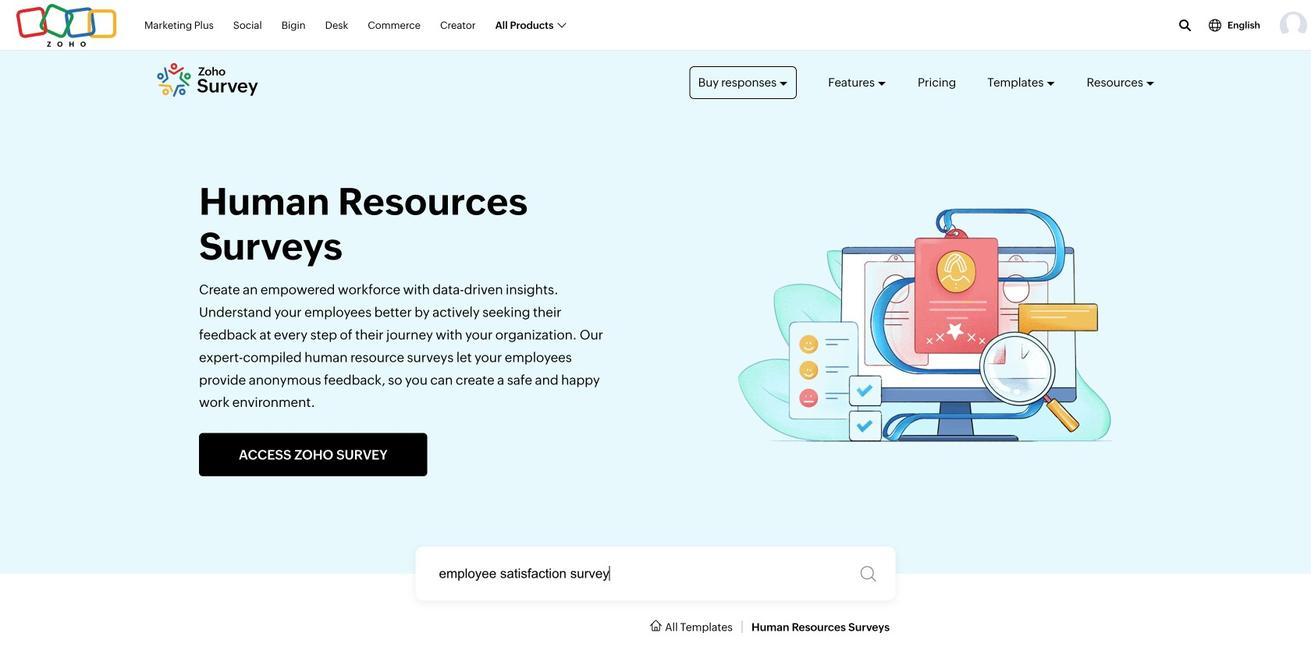 Task type: locate. For each thing, give the bounding box(es) containing it.
Search for a 250+ survey template text field
[[416, 547, 896, 602]]

greg robinson image
[[1280, 12, 1307, 39]]

human resources surveys image
[[738, 209, 1112, 443]]



Task type: describe. For each thing, give the bounding box(es) containing it.
zoho survey logo image
[[156, 63, 259, 97]]



Task type: vqa. For each thing, say whether or not it's contained in the screenshot.
Human Resources Surveys image
yes



